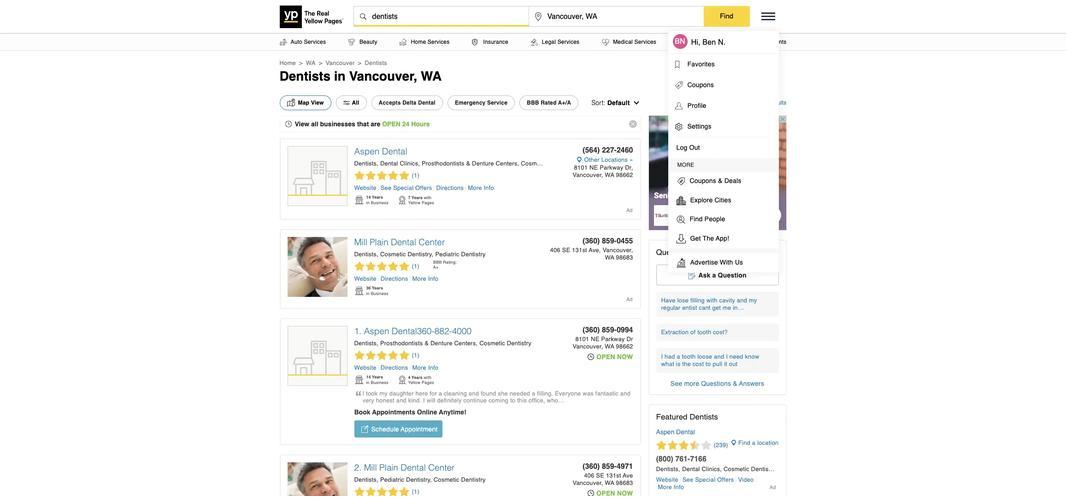 Task type: locate. For each thing, give the bounding box(es) containing it.
98683 down ave
[[616, 480, 633, 487]]

se inside (360) 859-4971 406 se 131st ave vancouver, wa 98683
[[596, 472, 605, 479]]

0 vertical spatial aspen
[[354, 146, 380, 156]]

with up the for
[[424, 375, 432, 380]]

coupons down favorites
[[688, 81, 714, 89]]

center inside mill plain dental center dentists cosmetic dentistry pediatric dentistry
[[419, 237, 445, 247]]

dental inside 2. mill plain dental center dentists pediatric dentistry cosmetic dentistry
[[401, 463, 426, 473]]

2 98683 from the top
[[616, 480, 633, 487]]

the right is
[[683, 361, 691, 368]]

1 vertical spatial find
[[690, 215, 703, 223]]

1 pages from the top
[[422, 201, 434, 205]]

the
[[703, 235, 714, 242], [683, 361, 691, 368]]

dentists link down (800)
[[656, 466, 681, 473]]

dentists link down 1.
[[354, 340, 379, 347]]

dentists link for (360) 859-4971
[[354, 476, 379, 483]]

have lose filling with cavity and my regular entist cant get me in…
[[662, 297, 758, 311]]

0 vertical spatial 14 years in business
[[366, 195, 389, 205]]

(360) up ave,
[[583, 237, 600, 245]]

more info link
[[466, 184, 494, 191], [411, 275, 439, 282], [411, 364, 439, 371], [656, 484, 684, 491]]

dentists down "2."
[[354, 476, 377, 483]]

aspen inside 1. aspen dental360-882-4000 dentists prosthodontists & denture centers cosmetic dentistry
[[364, 326, 389, 336]]

offers left the video
[[718, 476, 734, 483]]

2 (1) link from the top
[[354, 261, 420, 272]]

find right (239)
[[739, 440, 751, 446]]

get
[[713, 304, 721, 311]]

dentists link down that
[[354, 160, 379, 167]]

2 vertical spatial directions
[[381, 364, 408, 371]]

sort:
[[592, 99, 606, 107]]

mill plain dental center link down schedule appointment
[[364, 463, 455, 473]]

1 vertical spatial special
[[696, 476, 716, 483]]

(1) for (360) 859-0455
[[412, 263, 420, 270]]

mill inside mill plain dental center dentists cosmetic dentistry pediatric dentistry
[[354, 237, 367, 247]]

1 horizontal spatial pediatric
[[436, 251, 460, 258]]

yp image left 36
[[354, 286, 364, 296]]

2 vertical spatial see
[[683, 476, 694, 483]]

0 vertical spatial aspen dental link
[[354, 146, 408, 156]]

859- inside (360) 859-4971 406 se 131st ave vancouver, wa 98683
[[602, 463, 617, 471]]

questions
[[656, 248, 692, 257], [702, 380, 731, 387]]

1 vertical spatial yellow
[[408, 380, 421, 385]]

1 horizontal spatial 131st
[[606, 472, 621, 479]]

0 horizontal spatial to
[[511, 397, 516, 404]]

1 yellow from the top
[[408, 201, 421, 205]]

aspen right 1.
[[364, 326, 389, 336]]

a+/a
[[558, 100, 571, 106]]

0 horizontal spatial denture
[[431, 340, 453, 347]]

cosmetic dentistry link for dental clinics
[[724, 466, 777, 473]]

14 years in business left 7
[[366, 195, 389, 205]]

website directions more info
[[354, 275, 439, 282], [354, 364, 439, 371]]

i
[[662, 353, 663, 360], [726, 353, 728, 360], [363, 390, 364, 397], [423, 397, 425, 404]]

find up n.
[[720, 12, 734, 20]]

vancouver, for 4971
[[573, 480, 603, 487]]

years inside 4 years with yellow pages
[[412, 375, 423, 380]]

se for 4971
[[596, 472, 605, 479]]

0 horizontal spatial dental clinics link
[[380, 160, 420, 167]]

lose
[[678, 297, 689, 304]]

view left all
[[295, 120, 310, 128]]

0 horizontal spatial see special offers link
[[379, 184, 435, 191]]

advertisement region
[[649, 115, 787, 231]]

cosmetic dentistry link for pediatric dentistry
[[434, 476, 486, 483]]

0 horizontal spatial my
[[380, 390, 388, 397]]

1 vertical spatial 8101
[[576, 336, 590, 343]]

the inside "i had a tooth loose and i need know what is the cost to pull it out"
[[683, 361, 691, 368]]

directions link up 36 years in business
[[379, 275, 411, 282]]

dentists down (800)
[[656, 466, 679, 473]]

859- for aspen dental360-882-4000
[[602, 326, 617, 334]]

tooth right of in the right bottom of the page
[[698, 329, 712, 336]]

directions up daughter
[[381, 364, 408, 371]]

find a location
[[739, 440, 779, 446]]

0 vertical spatial pages
[[422, 201, 434, 205]]

(1) for (360) 859-4971
[[412, 488, 420, 495]]

more down the log out
[[678, 162, 695, 168]]

vancouver, inside (360) 859-0994 8101 ne parkway dr vancouver, wa 98662
[[573, 343, 603, 350]]

2 14 from the top
[[366, 375, 371, 380]]

my right took
[[380, 390, 388, 397]]

yellow inside 4 years with yellow pages
[[408, 380, 421, 385]]

coupons inside 'link'
[[690, 177, 717, 185]]

(1) link for (564) 227-2460
[[354, 171, 420, 181]]

14 for dental360-
[[366, 375, 371, 380]]

1 vertical spatial questions
[[702, 380, 731, 387]]

prosthodontists down 'dental360-'
[[380, 340, 423, 347]]

ad up 0994
[[627, 297, 633, 303]]

0 vertical spatial 98683
[[616, 254, 633, 261]]

1 business from the top
[[371, 201, 389, 205]]

1 (360) from the top
[[583, 237, 600, 245]]

yellow for dental
[[408, 201, 421, 205]]

1 horizontal spatial denture
[[472, 160, 494, 167]]

3 (360) from the top
[[583, 463, 600, 471]]

(800) 761-7166 dentists dental clinics cosmetic dentistry website see special offers video more info
[[656, 455, 776, 491]]

(1) link
[[354, 171, 420, 181], [354, 261, 420, 272], [354, 350, 420, 361], [354, 487, 420, 496]]

dentists inside the '(800) 761-7166 dentists dental clinics cosmetic dentistry website see special offers video more info'
[[656, 466, 679, 473]]

wa inside (360) 859-4971 406 se 131st ave vancouver, wa 98683
[[605, 480, 615, 487]]

and up in… at right bottom
[[737, 297, 748, 304]]

i up it
[[726, 353, 728, 360]]

0 vertical spatial to
[[706, 361, 711, 368]]

1 horizontal spatial tooth
[[698, 329, 712, 336]]

had
[[665, 353, 675, 360]]

pages for 4000
[[422, 380, 434, 385]]

0 vertical spatial the
[[703, 235, 714, 242]]

0 vertical spatial centers
[[496, 160, 518, 167]]

legal services
[[542, 39, 580, 45]]

need
[[730, 353, 744, 360]]

dentists down that
[[354, 160, 377, 167]]

3 859- from the top
[[602, 463, 617, 471]]

services for medical services
[[635, 39, 657, 45]]

clinics down "7166"
[[702, 466, 720, 473]]

14 years in business for dentists
[[366, 195, 389, 205]]

1 14 from the top
[[366, 195, 371, 200]]

(360) 859-0455 406 se 131st ave, vancouver, wa 98683
[[550, 237, 633, 261]]

1 vertical spatial 131st
[[606, 472, 621, 479]]

find for find a location
[[739, 440, 751, 446]]

1 services from the left
[[304, 39, 326, 45]]

0 vertical spatial see special offers link
[[379, 184, 435, 191]]

prosthodontists & denture centers link
[[422, 160, 519, 167], [380, 340, 478, 347]]

0 vertical spatial offers
[[416, 184, 432, 191]]

info up 4 years with yellow pages
[[428, 364, 439, 371]]

(1) link down "2."
[[354, 487, 420, 496]]

questions down pull
[[702, 380, 731, 387]]

wa link
[[306, 59, 316, 66]]

1 (1) link from the top
[[354, 171, 420, 181]]

with
[[424, 196, 432, 200], [720, 259, 734, 266], [707, 297, 718, 304], [424, 375, 432, 380]]

0 vertical spatial yp image
[[398, 195, 406, 205]]

directions for more info link above 4 years with yellow pages
[[381, 364, 408, 371]]

1 horizontal spatial view
[[311, 100, 324, 106]]

browse beauty image
[[349, 39, 355, 45]]

131st inside (360) 859-4971 406 se 131st ave vancouver, wa 98683
[[606, 472, 621, 479]]

1 website directions more info from the top
[[354, 275, 439, 282]]

14 up took
[[366, 375, 371, 380]]

mill plain dental center image
[[288, 237, 347, 297]]

cant
[[699, 304, 711, 311]]

vancouver, inside (360) 859-4971 406 se 131st ave vancouver, wa 98683
[[573, 480, 603, 487]]

pull
[[713, 361, 723, 368]]

ad
[[627, 208, 633, 214], [627, 297, 633, 303], [770, 485, 776, 491]]

cosmetic dentistry link
[[521, 160, 573, 167], [380, 251, 434, 258], [480, 340, 532, 347], [724, 466, 777, 473], [434, 476, 486, 483]]

2 (1) from the top
[[412, 263, 420, 270]]

882-
[[435, 326, 452, 336]]

clinics inside aspen dental dentists dental clinics prosthodontists & denture centers cosmetic dentistry
[[400, 160, 418, 167]]

14 years in business for dental360-
[[366, 375, 389, 385]]

wa inside (564) 227-2460 other locations » 8101 ne parkway dr, vancouver, wa 98662
[[605, 172, 615, 178]]

pages inside 7 years with yellow pages
[[422, 201, 434, 205]]

859- inside (360) 859-0455 406 se 131st ave, vancouver, wa 98683
[[602, 237, 617, 245]]

0 vertical spatial plain
[[370, 237, 389, 247]]

3 business from the top
[[371, 380, 389, 385]]

a left the filling.
[[532, 390, 536, 397]]

favorites ribbon image
[[675, 61, 680, 68]]

tooth up cost
[[682, 353, 696, 360]]

years for yp image corresponding to 7
[[412, 196, 423, 200]]

se for 0455
[[562, 247, 571, 254]]

open down (360) 859-0994 8101 ne parkway dr vancouver, wa 98662 at the bottom right of the page
[[597, 353, 615, 361]]

bbb up a+
[[434, 260, 442, 265]]

home
[[280, 59, 296, 66]]

in inside 36 years in business
[[366, 291, 370, 296]]

a
[[713, 271, 716, 279], [677, 353, 681, 360], [439, 390, 442, 397], [532, 390, 536, 397], [753, 440, 756, 446]]

859- inside (360) 859-0994 8101 ne parkway dr vancouver, wa 98662
[[602, 326, 617, 334]]

open
[[382, 120, 401, 128], [597, 353, 615, 361]]

book appointments online anytime!
[[354, 409, 467, 416]]

(1) for (564) 227-2460
[[412, 172, 420, 179]]

98683 inside (360) 859-0455 406 se 131st ave, vancouver, wa 98683
[[616, 254, 633, 261]]

1 horizontal spatial dental clinics link
[[682, 466, 722, 473]]

denture inside 1. aspen dental360-882-4000 dentists prosthodontists & denture centers cosmetic dentistry
[[431, 340, 453, 347]]

cities
[[715, 196, 732, 204]]

business for dentists
[[371, 201, 389, 205]]

14
[[366, 195, 371, 200], [366, 375, 371, 380]]

2 (360) from the top
[[583, 326, 600, 334]]

mill plain dental center link up a+
[[354, 237, 445, 247]]

(1)
[[412, 172, 420, 179], [412, 263, 420, 270], [412, 352, 420, 359], [412, 488, 420, 495]]

0 vertical spatial 98662
[[616, 172, 633, 178]]

plain inside 2. mill plain dental center dentists pediatric dentistry cosmetic dentistry
[[380, 463, 398, 473]]

1 vertical spatial offers
[[718, 476, 734, 483]]

with inside have lose filling with cavity and my regular entist cant get me in…
[[707, 297, 718, 304]]

1 vertical spatial bbb
[[434, 260, 442, 265]]

2 98662 from the top
[[616, 343, 633, 350]]

accepts delta dental
[[379, 100, 436, 106]]

book
[[354, 409, 371, 416]]

appointments
[[372, 409, 416, 416]]

1 vertical spatial pages
[[422, 380, 434, 385]]

131st for 0455
[[572, 247, 588, 254]]

dental down "7166"
[[682, 466, 700, 473]]

dental clinics link for prosthodontists & denture centers
[[380, 160, 420, 167]]

browse auto services image
[[280, 39, 287, 45]]

us
[[735, 259, 743, 266]]

0 vertical spatial view
[[311, 100, 324, 106]]

and
[[737, 297, 748, 304], [714, 353, 725, 360], [469, 390, 479, 397], [621, 390, 631, 397], [396, 397, 407, 404]]

user avatar image
[[675, 102, 683, 110]]

aspen dental link down are
[[354, 146, 408, 156]]

plain
[[370, 237, 389, 247], [380, 463, 398, 473]]

and right fantastic
[[621, 390, 631, 397]]

0 horizontal spatial the
[[683, 361, 691, 368]]

dentists inside aspen dental dentists dental clinics prosthodontists & denture centers cosmetic dentistry
[[354, 160, 377, 167]]

coupons link
[[668, 75, 779, 95]]

bbb inside bbb rating: a+
[[434, 260, 442, 265]]

131st inside (360) 859-0455 406 se 131st ave, vancouver, wa 98683
[[572, 247, 588, 254]]

0 horizontal spatial tooth
[[682, 353, 696, 360]]

dentists down 1.
[[354, 340, 377, 347]]

find a location link
[[729, 440, 779, 446]]

0 vertical spatial find
[[720, 12, 734, 20]]

36 years in business
[[366, 286, 389, 296]]

services for auto services
[[304, 39, 326, 45]]

2 pages from the top
[[422, 380, 434, 385]]

more info link down (800)
[[656, 484, 684, 491]]

profile
[[688, 102, 707, 109]]

1 vertical spatial plain
[[380, 463, 398, 473]]

1 horizontal spatial 406
[[584, 472, 595, 479]]

default
[[608, 99, 630, 107]]

cosmetic
[[521, 160, 547, 167], [380, 251, 406, 258], [480, 340, 505, 347], [724, 466, 750, 473], [434, 476, 460, 483]]

bbb for bbb rating: a+
[[434, 260, 442, 265]]

bbb rated a+/a
[[527, 100, 571, 106]]

and left found at left bottom
[[469, 390, 479, 397]]

about search results link
[[732, 100, 787, 106]]

dentists link up 36
[[354, 251, 379, 258]]

view
[[311, 100, 324, 106], [295, 120, 310, 128]]

dentists link down "2."
[[354, 476, 379, 483]]

(1) down aspen dental360-882-4000 link
[[412, 352, 420, 359]]

se left ave,
[[562, 247, 571, 254]]

1 98662 from the top
[[616, 172, 633, 178]]

0 vertical spatial directions link
[[435, 184, 466, 191]]

1 vertical spatial 14 years in business
[[366, 375, 389, 385]]

years right 7
[[412, 196, 423, 200]]

vancouver, for 0455
[[603, 247, 633, 254]]

2460
[[617, 146, 633, 154]]

0 vertical spatial pediatric dentistry link
[[436, 251, 486, 258]]

se inside (360) 859-0455 406 se 131st ave, vancouver, wa 98683
[[562, 247, 571, 254]]

98683 down 0455
[[616, 254, 633, 261]]

2 yellow from the top
[[408, 380, 421, 385]]

1 vertical spatial mill
[[364, 463, 377, 473]]

14 left 7
[[366, 195, 371, 200]]

0 vertical spatial mill plain dental center link
[[354, 237, 445, 247]]

will
[[427, 397, 436, 404]]

a up is
[[677, 353, 681, 360]]

questions down get
[[656, 248, 692, 257]]

98662 down the dr,
[[616, 172, 633, 178]]

yellow inside 7 years with yellow pages
[[408, 201, 421, 205]]

4 (1) link from the top
[[354, 487, 420, 496]]

1 vertical spatial coupons
[[690, 177, 717, 185]]

dentists link for (564) 227-2460
[[354, 160, 379, 167]]

0 vertical spatial prosthodontists
[[422, 160, 465, 167]]

clinics up website see special offers directions more info
[[400, 160, 418, 167]]

0 vertical spatial bbb
[[527, 100, 539, 106]]

0 horizontal spatial aspen dental link
[[354, 146, 408, 156]]

aspen inside aspen dental dentists dental clinics prosthodontists & denture centers cosmetic dentistry
[[354, 146, 380, 156]]

wa inside (360) 859-0455 406 se 131st ave, vancouver, wa 98683
[[605, 254, 615, 261]]

center down appointment
[[429, 463, 455, 473]]

business for dental360-
[[371, 380, 389, 385]]

0 horizontal spatial pediatric
[[380, 476, 405, 483]]

dental down 7
[[391, 237, 416, 247]]

(360) inside (360) 859-0994 8101 ne parkway dr vancouver, wa 98662
[[583, 326, 600, 334]]

cosmetic dentistry link for prosthodontists & denture centers
[[480, 340, 532, 347]]

1 14 years in business from the top
[[366, 195, 389, 205]]

years right 4 on the bottom
[[412, 375, 423, 380]]

3 (1) link from the top
[[354, 350, 420, 361]]

pages for clinics
[[422, 201, 434, 205]]

1 horizontal spatial to
[[706, 361, 711, 368]]

1 vertical spatial pediatric
[[380, 476, 405, 483]]

bbb left rated
[[527, 100, 539, 106]]

yp image
[[354, 195, 364, 205], [354, 375, 364, 385], [398, 375, 406, 385]]

parkway down the locations
[[600, 164, 624, 171]]

(1) link up 4 on the bottom
[[354, 350, 420, 361]]

pages up the for
[[422, 380, 434, 385]]

(360) inside (360) 859-0455 406 se 131st ave, vancouver, wa 98683
[[583, 237, 600, 245]]

1 vertical spatial see special offers link
[[681, 476, 737, 483]]

the right get
[[703, 235, 714, 242]]

2 vertical spatial aspen
[[656, 428, 675, 436]]

1 vertical spatial 406
[[584, 472, 595, 479]]

browse legal services image
[[531, 39, 538, 45]]

0 vertical spatial (360)
[[583, 237, 600, 245]]

settings
[[688, 123, 712, 130]]

coupons up explore
[[690, 177, 717, 185]]

(360) inside (360) 859-4971 406 se 131st ave vancouver, wa 98683
[[583, 463, 600, 471]]

clinics inside the '(800) 761-7166 dentists dental clinics cosmetic dentistry website see special offers video more info'
[[702, 466, 720, 473]]

everyone
[[555, 390, 581, 397]]

yp image for 1.
[[354, 375, 364, 385]]

0 vertical spatial mill
[[354, 237, 367, 247]]

dental inside the '(800) 761-7166 dentists dental clinics cosmetic dentistry website see special offers video more info'
[[682, 466, 700, 473]]

thumbnail image
[[288, 147, 347, 207]]

0 vertical spatial center
[[419, 237, 445, 247]]

yp image
[[398, 195, 406, 205], [354, 286, 364, 296]]

98683 for 4971
[[616, 480, 633, 487]]

special down "7166"
[[696, 476, 716, 483]]

2 website directions more info from the top
[[354, 364, 439, 371]]

& inside 'link'
[[719, 177, 723, 185]]

(564) 227-2460 other locations » 8101 ne parkway dr, vancouver, wa 98662
[[573, 146, 633, 178]]

years inside 7 years with yellow pages
[[412, 196, 423, 200]]

explore
[[691, 196, 713, 204]]

406
[[550, 247, 561, 254], [584, 472, 595, 479]]

with up get
[[707, 297, 718, 304]]

center
[[419, 237, 445, 247], [429, 463, 455, 473]]

406 for 0455
[[550, 247, 561, 254]]

and inside have lose filling with cavity and my regular entist cant get me in…
[[737, 297, 748, 304]]

ad up 0455
[[627, 208, 633, 214]]

3 (1) from the top
[[412, 352, 420, 359]]

98683 inside (360) 859-4971 406 se 131st ave vancouver, wa 98683
[[616, 480, 633, 487]]

pediatric inside 2. mill plain dental center dentists pediatric dentistry cosmetic dentistry
[[380, 476, 405, 483]]

find inside button
[[720, 12, 734, 20]]

aspen for aspen dental dentists dental clinics prosthodontists & denture centers cosmetic dentistry
[[354, 146, 380, 156]]

services for legal services
[[558, 39, 580, 45]]

0 vertical spatial 8101
[[574, 164, 588, 171]]

advertise with us
[[691, 259, 743, 266]]

dental360-
[[392, 326, 435, 336]]

cosmetic inside 1. aspen dental360-882-4000 dentists prosthodontists & denture centers cosmetic dentistry
[[480, 340, 505, 347]]

with inside 4 years with yellow pages
[[424, 375, 432, 380]]

dentists inside 1. aspen dental360-882-4000 dentists prosthodontists & denture centers cosmetic dentistry
[[354, 340, 377, 347]]

services right "medical"
[[635, 39, 657, 45]]

1 horizontal spatial se
[[596, 472, 605, 479]]

vancouver, inside (360) 859-0455 406 se 131st ave, vancouver, wa 98683
[[603, 247, 633, 254]]

more info link up 4 years with yellow pages
[[411, 364, 439, 371]]

center inside 2. mill plain dental center dentists pediatric dentistry cosmetic dentistry
[[429, 463, 455, 473]]

8101 inside (564) 227-2460 other locations » 8101 ne parkway dr, vancouver, wa 98662
[[574, 164, 588, 171]]

1 horizontal spatial centers
[[496, 160, 518, 167]]

2 vertical spatial (360)
[[583, 463, 600, 471]]

years for yp icon corresponding to 1.
[[372, 375, 383, 380]]

website link for "see special offers" link associated with video
[[656, 476, 681, 483]]

center up a+
[[419, 237, 445, 247]]

more inside the '(800) 761-7166 dentists dental clinics cosmetic dentistry website see special offers video more info'
[[658, 484, 672, 491]]

years inside 36 years in business
[[372, 286, 383, 291]]

questions & answers
[[656, 248, 731, 257]]

aspen dental dentists dental clinics prosthodontists & denture centers cosmetic dentistry
[[354, 146, 573, 167]]

ne down other
[[590, 164, 598, 171]]

98662 down dr
[[616, 343, 633, 350]]

ne
[[590, 164, 598, 171], [591, 336, 600, 343]]

4 services from the left
[[635, 39, 657, 45]]

delta
[[403, 100, 417, 106]]

see special offers link up 7
[[379, 184, 435, 191]]

98683 for 0455
[[616, 254, 633, 261]]

1 98683 from the top
[[616, 254, 633, 261]]

(360) left the 4971
[[583, 463, 600, 471]]

1 horizontal spatial find
[[720, 12, 734, 20]]

1 vertical spatial view
[[295, 120, 310, 128]]

dentists up (239) link
[[690, 412, 718, 422]]

0 horizontal spatial yp image
[[354, 286, 364, 296]]

coupons tag image
[[675, 81, 683, 89]]

2 business from the top
[[371, 291, 389, 296]]

1 horizontal spatial the
[[703, 235, 714, 242]]

services for home services
[[428, 39, 450, 45]]

1 vertical spatial ne
[[591, 336, 600, 343]]

1 vertical spatial to
[[511, 397, 516, 404]]

2 vertical spatial 859-
[[602, 463, 617, 471]]

2 14 years in business from the top
[[366, 375, 389, 385]]

cleaning
[[444, 390, 467, 397]]

directions down aspen dental dentists dental clinics prosthodontists & denture centers cosmetic dentistry
[[436, 184, 464, 191]]

and inside "i had a tooth loose and i need know what is the cost to pull it out"
[[714, 353, 725, 360]]

sort: default
[[592, 99, 630, 107]]

ben
[[703, 38, 716, 47]]

browse home services image
[[400, 39, 407, 45]]

131st left ave,
[[572, 247, 588, 254]]

aspen dental link down featured
[[656, 428, 695, 436]]

yellow
[[408, 201, 421, 205], [408, 380, 421, 385]]

years right 36
[[372, 286, 383, 291]]

1 vertical spatial my
[[380, 390, 388, 397]]

accepts
[[379, 100, 401, 106]]

centers inside aspen dental dentists dental clinics prosthodontists & denture centers cosmetic dentistry
[[496, 160, 518, 167]]

2 vertical spatial find
[[739, 440, 751, 446]]

1 859- from the top
[[602, 237, 617, 245]]

1 vertical spatial se
[[596, 472, 605, 479]]

1 vertical spatial the
[[683, 361, 691, 368]]

0 vertical spatial answers
[[701, 248, 731, 257]]

my inside i took my daughter here for a cleaning and found she needed a filling. everyone was fantastic and very honest and kind. i will definitely continue coming to this office, who…
[[380, 390, 388, 397]]

2 services from the left
[[428, 39, 450, 45]]

1 horizontal spatial offers
[[718, 476, 734, 483]]

website directions more info up 4 on the bottom
[[354, 364, 439, 371]]

ne inside (564) 227-2460 other locations » 8101 ne parkway dr, vancouver, wa 98662
[[590, 164, 598, 171]]

1 vertical spatial business
[[371, 291, 389, 296]]

1 vertical spatial pediatric dentistry link
[[380, 476, 432, 483]]

1 vertical spatial 98683
[[616, 480, 633, 487]]

0 vertical spatial se
[[562, 247, 571, 254]]

0 horizontal spatial open
[[382, 120, 401, 128]]

ne inside (360) 859-0994 8101 ne parkway dr vancouver, wa 98662
[[591, 336, 600, 343]]

answers
[[701, 248, 731, 257], [739, 380, 765, 387]]

vancouver, for 0994
[[573, 343, 603, 350]]

1 (1) from the top
[[412, 172, 420, 179]]

my right 'cavity'
[[749, 297, 758, 304]]

browse insurance image
[[472, 39, 478, 45]]

1 vertical spatial answers
[[739, 380, 765, 387]]

insurance
[[483, 39, 509, 45]]

(564)
[[583, 146, 600, 154]]

1 horizontal spatial clinics
[[702, 466, 720, 473]]

406 inside (360) 859-4971 406 se 131st ave vancouver, wa 98683
[[584, 472, 595, 479]]

a right the for
[[439, 390, 442, 397]]

0 horizontal spatial questions
[[656, 248, 692, 257]]

0 vertical spatial clinics
[[400, 160, 418, 167]]

and up pull
[[714, 353, 725, 360]]

find
[[720, 12, 734, 20], [690, 215, 703, 223], [739, 440, 751, 446]]

227-
[[602, 146, 617, 154]]

1 vertical spatial 14
[[366, 375, 371, 380]]

directions link up 4 on the bottom
[[379, 364, 411, 371]]

website link for the middle directions link
[[354, 275, 379, 282]]

website link
[[354, 184, 379, 191], [354, 275, 379, 282], [354, 364, 379, 371], [656, 476, 681, 483]]

to inside "i had a tooth loose and i need know what is the cost to pull it out"
[[706, 361, 711, 368]]

info down aspen dental dentists dental clinics prosthodontists & denture centers cosmetic dentistry
[[484, 184, 494, 191]]

dental down are
[[380, 160, 398, 167]]

offers up 7 years with yellow pages
[[416, 184, 432, 191]]

i had a tooth loose and i need know what is the cost to pull it out link
[[656, 348, 779, 373]]

dentists link for (360) 859-0455
[[354, 251, 379, 258]]

pages inside 4 years with yellow pages
[[422, 380, 434, 385]]

deals
[[725, 177, 742, 185]]

859- for mill plain dental center
[[602, 463, 617, 471]]

aspen dental360-882-4000 - dentists image
[[288, 327, 347, 386]]

0 vertical spatial my
[[749, 297, 758, 304]]

Where? text field
[[529, 6, 704, 27]]

with down website see special offers directions more info
[[424, 196, 432, 200]]

dental clinics link down "7166"
[[682, 466, 722, 473]]

ad down location on the right of the page
[[770, 485, 776, 491]]

1 horizontal spatial pediatric dentistry link
[[436, 251, 486, 258]]

emergency
[[455, 100, 486, 106]]

cosmetic inside aspen dental dentists dental clinics prosthodontists & denture centers cosmetic dentistry
[[521, 160, 547, 167]]

1 vertical spatial (360)
[[583, 326, 600, 334]]

to left this at the left bottom of the page
[[511, 397, 516, 404]]

1 horizontal spatial yp image
[[398, 195, 406, 205]]

406 inside (360) 859-0455 406 se 131st ave, vancouver, wa 98683
[[550, 247, 561, 254]]

3 services from the left
[[558, 39, 580, 45]]

(360) left 0994
[[583, 326, 600, 334]]

locations
[[602, 156, 628, 163]]

(239) link
[[656, 440, 729, 451]]

2 859- from the top
[[602, 326, 617, 334]]

4 (1) from the top
[[412, 488, 420, 495]]

& inside aspen dental dentists dental clinics prosthodontists & denture centers cosmetic dentistry
[[466, 160, 471, 167]]



Task type: describe. For each thing, give the bounding box(es) containing it.
emergency service
[[455, 100, 508, 106]]

dentistry inside aspen dental dentists dental clinics prosthodontists & denture centers cosmetic dentistry
[[549, 160, 573, 167]]

website link for directions link to the bottom
[[354, 364, 379, 371]]

1 horizontal spatial answers
[[739, 380, 765, 387]]

mill inside 2. mill plain dental center dentists pediatric dentistry cosmetic dentistry
[[364, 463, 377, 473]]

cosmetic inside mill plain dental center dentists cosmetic dentistry pediatric dentistry
[[380, 251, 406, 258]]

98662 inside (360) 859-0994 8101 ne parkway dr vancouver, wa 98662
[[616, 343, 633, 350]]

coupons for coupons
[[688, 81, 714, 89]]

and left 'kind.'
[[396, 397, 407, 404]]

vancouver, inside (564) 227-2460 other locations » 8101 ne parkway dr, vancouver, wa 98662
[[573, 172, 603, 178]]

1 horizontal spatial questions
[[702, 380, 731, 387]]

know
[[745, 353, 760, 360]]

n.
[[719, 38, 726, 47]]

log
[[677, 144, 688, 151]]

i left took
[[363, 390, 364, 397]]

wa inside (360) 859-0994 8101 ne parkway dr vancouver, wa 98662
[[605, 343, 615, 350]]

my inside have lose filling with cavity and my regular entist cant get me in…
[[749, 297, 758, 304]]

website directions more info for more info link underneath a+
[[354, 275, 439, 282]]

mill plain dental center - dentists image
[[288, 463, 347, 496]]

a inside "i had a tooth loose and i need know what is the cost to pull it out"
[[677, 353, 681, 360]]

coming
[[489, 397, 509, 404]]

dentistry inside 1. aspen dental360-882-4000 dentists prosthodontists & denture centers cosmetic dentistry
[[507, 340, 532, 347]]

(1) link for (360) 859-4971
[[354, 487, 420, 496]]

yp image for 7
[[398, 195, 406, 205]]

map view
[[298, 100, 324, 106]]

restaurants
[[756, 39, 787, 45]]

settings link
[[668, 116, 779, 137]]

regular
[[662, 304, 681, 311]]

2 vertical spatial ad
[[770, 485, 776, 491]]

yp image for aspen
[[354, 195, 364, 205]]

14 for dentists
[[366, 195, 371, 200]]

ave
[[623, 472, 633, 479]]

about
[[732, 100, 747, 106]]

daughter
[[390, 390, 414, 397]]

prosthodontists inside aspen dental dentists dental clinics prosthodontists & denture centers cosmetic dentistry
[[422, 160, 465, 167]]

pediatric inside mill plain dental center dentists cosmetic dentistry pediatric dentistry
[[436, 251, 460, 258]]

1 vertical spatial ad
[[627, 297, 633, 303]]

other locations » link
[[574, 156, 633, 163]]

advertise
[[691, 259, 718, 266]]

dentists down wa link
[[280, 69, 331, 83]]

1. aspen dental360-882-4000 dentists prosthodontists & denture centers cosmetic dentistry
[[354, 326, 532, 347]]

website see special offers directions more info
[[354, 184, 494, 191]]

years for 36 yp image
[[372, 286, 383, 291]]

featured
[[656, 412, 688, 422]]

hi, ben n.
[[692, 38, 726, 47]]

appointment
[[401, 426, 438, 433]]

extraction of tooth cost? link
[[656, 324, 779, 341]]

browse medical services image
[[602, 39, 610, 45]]

0 vertical spatial special
[[393, 184, 414, 191]]

aspen dental360-882-4000 link
[[364, 326, 472, 336]]

406 for 4971
[[584, 472, 595, 479]]

dental down 24
[[382, 146, 408, 156]]

2. mill plain dental center dentists pediatric dentistry cosmetic dentistry
[[354, 463, 486, 483]]

dentists inside mill plain dental center dentists cosmetic dentistry pediatric dentistry
[[354, 251, 377, 258]]

info down a+
[[428, 275, 439, 282]]

0 horizontal spatial offers
[[416, 184, 432, 191]]

more up 4 years with yellow pages
[[412, 364, 427, 371]]

(360) for mill plain dental center
[[583, 463, 600, 471]]

needed
[[510, 390, 530, 397]]

it
[[725, 361, 728, 368]]

see more questions & answers link
[[656, 380, 779, 387]]

aspen dental link for find a location link
[[656, 428, 695, 436]]

vancouver link
[[326, 59, 355, 66]]

website link for directions's "see special offers" link
[[354, 184, 379, 191]]

special inside the '(800) 761-7166 dentists dental clinics cosmetic dentistry website see special offers video more info'
[[696, 476, 716, 483]]

filling
[[691, 297, 705, 304]]

(360) for aspen dental360-882-4000
[[583, 326, 600, 334]]

98662 inside (564) 227-2460 other locations » 8101 ne parkway dr, vancouver, wa 98662
[[616, 172, 633, 178]]

0 vertical spatial ad
[[627, 208, 633, 214]]

dental up (239) link
[[677, 428, 695, 436]]

business inside 36 years in business
[[371, 291, 389, 296]]

coupons & deals link
[[668, 172, 779, 191]]

of
[[691, 329, 696, 336]]

beauty
[[360, 39, 378, 45]]

1 vertical spatial mill plain dental center link
[[364, 463, 455, 473]]

directions for more info link underneath a+
[[381, 275, 408, 282]]

dentists link for (360) 859-0994
[[354, 340, 379, 347]]

this
[[517, 397, 527, 404]]

info inside the '(800) 761-7166 dentists dental clinics cosmetic dentistry website see special offers video more info'
[[674, 484, 684, 491]]

1 vertical spatial directions link
[[379, 275, 411, 282]]

1 vertical spatial open
[[597, 353, 615, 361]]

website inside the '(800) 761-7166 dentists dental clinics cosmetic dentistry website see special offers video more info'
[[656, 476, 679, 483]]

0 horizontal spatial answers
[[701, 248, 731, 257]]

dentistry inside the '(800) 761-7166 dentists dental clinics cosmetic dentistry website see special offers video more info'
[[752, 466, 776, 473]]

131st for 4971
[[606, 472, 621, 479]]

explore cities link
[[668, 191, 779, 210]]

find for find
[[720, 12, 734, 20]]

user settings image
[[675, 123, 683, 130]]

1 vertical spatial see
[[671, 380, 683, 387]]

offers inside the '(800) 761-7166 dentists dental clinics cosmetic dentistry website see special offers video more info'
[[718, 476, 734, 483]]

find for find people
[[690, 215, 703, 223]]

dental inside mill plain dental center dentists cosmetic dentistry pediatric dentistry
[[391, 237, 416, 247]]

to inside i took my daughter here for a cleaning and found she needed a filling. everyone was fantastic and very honest and kind. i will definitely continue coming to this office, who…
[[511, 397, 516, 404]]

cost?
[[713, 329, 728, 336]]

0 vertical spatial questions
[[656, 248, 692, 257]]

medical services
[[613, 39, 657, 45]]

(800)
[[656, 455, 674, 463]]

years for yp icon for aspen
[[372, 195, 383, 200]]

yellow for 882-
[[408, 380, 421, 385]]

cavity
[[720, 297, 736, 304]]

get the app!
[[691, 235, 730, 242]]

see special offers link for directions
[[379, 184, 435, 191]]

schedule appointment link
[[354, 421, 443, 438]]

she
[[498, 390, 508, 397]]

denture inside aspen dental dentists dental clinics prosthodontists & denture centers cosmetic dentistry
[[472, 160, 494, 167]]

0 vertical spatial see
[[381, 184, 392, 191]]

log out link
[[677, 137, 771, 159]]

tooth inside "i had a tooth loose and i need know what is the cost to pull it out"
[[682, 353, 696, 360]]

who…
[[547, 397, 565, 404]]

bn
[[675, 37, 686, 46]]

all
[[352, 100, 359, 106]]

dental right 'delta'
[[418, 100, 436, 106]]

with inside 7 years with yellow pages
[[424, 196, 432, 200]]

aspen for aspen dental
[[656, 428, 675, 436]]

a right ask
[[713, 271, 716, 279]]

continue
[[464, 397, 487, 404]]

open now
[[597, 353, 633, 361]]

see special offers link for video
[[681, 476, 737, 483]]

dentists inside 2. mill plain dental center dentists pediatric dentistry cosmetic dentistry
[[354, 476, 377, 483]]

prosthodontists inside 1. aspen dental360-882-4000 dentists prosthodontists & denture centers cosmetic dentistry
[[380, 340, 423, 347]]

a left location on the right of the page
[[753, 440, 756, 446]]

1 vertical spatial prosthodontists & denture centers link
[[380, 340, 478, 347]]

fantastic
[[596, 390, 619, 397]]

0 vertical spatial prosthodontists & denture centers link
[[422, 160, 519, 167]]

2.
[[354, 463, 362, 473]]

schedule
[[371, 426, 399, 433]]

0 vertical spatial directions
[[436, 184, 464, 191]]

more info link down a+
[[411, 275, 439, 282]]

see inside the '(800) 761-7166 dentists dental clinics cosmetic dentistry website see special offers video more info'
[[683, 476, 694, 483]]

location
[[758, 440, 779, 446]]

extraction
[[662, 329, 689, 336]]

aspen dental link for (564) 227-2460's (1) link
[[354, 146, 408, 156]]

0 horizontal spatial view
[[295, 120, 310, 128]]

ask a question image
[[689, 271, 696, 279]]

video
[[739, 476, 754, 483]]

cosmetic inside the '(800) 761-7166 dentists dental clinics cosmetic dentistry website see special offers video more info'
[[724, 466, 750, 473]]

plain inside mill plain dental center dentists cosmetic dentistry pediatric dentistry
[[370, 237, 389, 247]]

2 vertical spatial directions link
[[379, 364, 411, 371]]

favorites link
[[668, 54, 779, 75]]

results
[[768, 100, 787, 106]]

all
[[311, 120, 319, 128]]

dental clinics link for cosmetic dentistry
[[682, 466, 722, 473]]

i had a tooth loose and i need know what is the cost to pull it out
[[662, 353, 760, 368]]

& inside 1. aspen dental360-882-4000 dentists prosthodontists & denture centers cosmetic dentistry
[[425, 340, 429, 347]]

(1) link for (360) 859-0455
[[354, 261, 420, 272]]

entist
[[683, 304, 698, 311]]

bbb for bbb rated a+/a
[[527, 100, 539, 106]]

was
[[583, 390, 594, 397]]

coupons for coupons & deals
[[690, 177, 717, 185]]

coupons & deals
[[690, 177, 742, 185]]

(1) for (360) 859-0994
[[412, 352, 420, 359]]

parkway inside (360) 859-0994 8101 ne parkway dr vancouver, wa 98662
[[602, 336, 625, 343]]

kind.
[[409, 397, 422, 404]]

more down mill plain dental center dentists cosmetic dentistry pediatric dentistry
[[412, 275, 427, 282]]

dentists up dentists in vancouver, wa
[[365, 59, 387, 66]]

i left the had
[[662, 353, 663, 360]]

rating:
[[443, 260, 457, 265]]

hi,
[[692, 38, 701, 47]]

out
[[729, 361, 738, 368]]

centers inside 1. aspen dental360-882-4000 dentists prosthodontists & denture centers cosmetic dentistry
[[454, 340, 476, 347]]

online
[[417, 409, 437, 416]]

ask a question link
[[656, 265, 779, 285]]

home link
[[280, 59, 296, 66]]

businesses
[[320, 120, 355, 128]]

auto
[[291, 39, 303, 45]]

yp image for 36
[[354, 286, 364, 296]]

home services
[[411, 39, 450, 45]]

cosmetic inside 2. mill plain dental center dentists pediatric dentistry cosmetic dentistry
[[434, 476, 460, 483]]

have lose filling with cavity and my regular entist cant get me in… link
[[656, 292, 779, 317]]

about search results
[[732, 100, 787, 106]]

found
[[481, 390, 496, 397]]

here
[[416, 390, 428, 397]]

log out
[[677, 144, 700, 151]]

with left us
[[720, 259, 734, 266]]

parkway inside (564) 227-2460 other locations » 8101 ne parkway dr, vancouver, wa 98662
[[600, 164, 624, 171]]

(1) link for (360) 859-0994
[[354, 350, 420, 361]]

hours
[[411, 120, 430, 128]]

loose
[[698, 353, 713, 360]]

0 vertical spatial open
[[382, 120, 401, 128]]

dentists in vancouver, wa
[[280, 69, 442, 83]]

me
[[723, 304, 732, 311]]

more down aspen dental dentists dental clinics prosthodontists & denture centers cosmetic dentistry
[[468, 184, 482, 191]]

8101 inside (360) 859-0994 8101 ne parkway dr vancouver, wa 98662
[[576, 336, 590, 343]]

other
[[585, 156, 600, 163]]

the real yellow pages logo image
[[280, 6, 344, 28]]

more info link down aspen dental dentists dental clinics prosthodontists & denture centers cosmetic dentistry
[[466, 184, 494, 191]]

0 vertical spatial tooth
[[698, 329, 712, 336]]

very
[[363, 397, 374, 404]]

app!
[[716, 235, 730, 242]]

website directions more info for more info link above 4 years with yellow pages
[[354, 364, 439, 371]]

video link
[[737, 476, 757, 483]]

4000
[[452, 326, 472, 336]]

Find a business text field
[[354, 6, 529, 27]]

i left the 'will'
[[423, 397, 425, 404]]



Task type: vqa. For each thing, say whether or not it's contained in the screenshot.
2nd Business from the bottom of the page
yes



